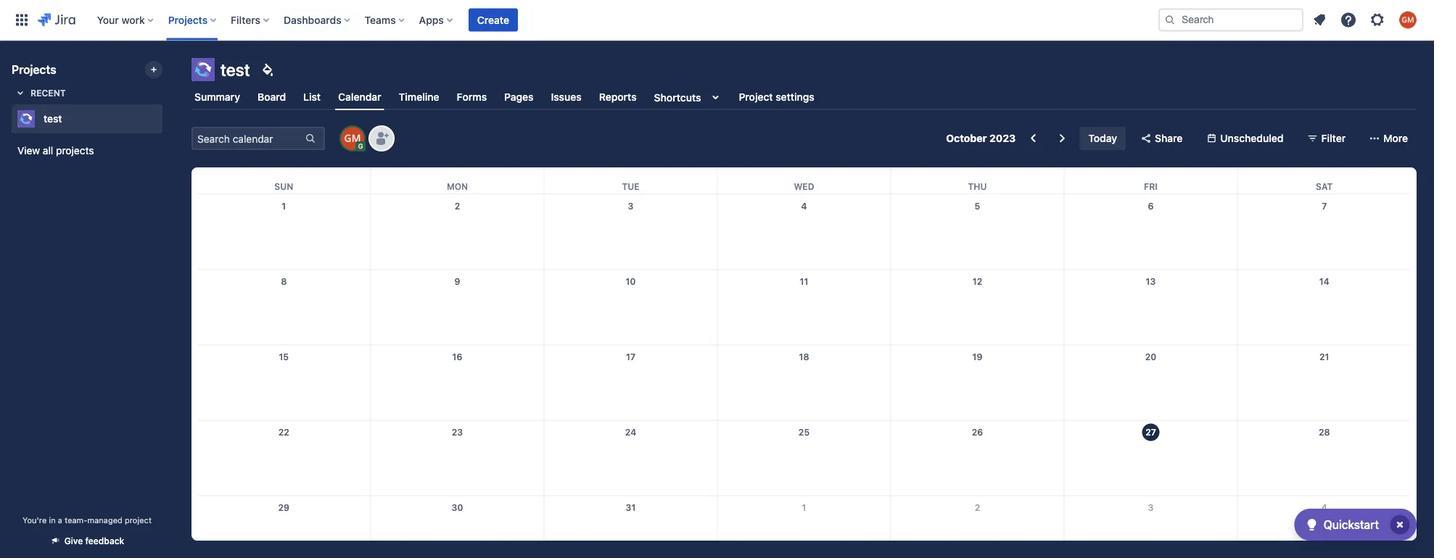 Task type: describe. For each thing, give the bounding box(es) containing it.
31
[[626, 503, 636, 513]]

0 vertical spatial 3 link
[[619, 194, 643, 218]]

quickstart
[[1324, 518, 1379, 532]]

today
[[1089, 132, 1117, 144]]

apps
[[419, 14, 444, 26]]

timeline link
[[396, 84, 442, 110]]

11
[[800, 277, 809, 287]]

1 vertical spatial 2 link
[[966, 497, 989, 520]]

list link
[[301, 84, 324, 110]]

grid containing sun
[[197, 168, 1411, 559]]

1 vertical spatial projects
[[12, 63, 56, 77]]

row containing sun
[[197, 168, 1411, 194]]

15
[[279, 352, 289, 362]]

29 link
[[272, 497, 296, 520]]

21 link
[[1313, 346, 1336, 369]]

your work button
[[93, 8, 159, 32]]

27 link
[[1140, 421, 1163, 444]]

11 link
[[793, 270, 816, 293]]

19
[[973, 352, 983, 362]]

more
[[1384, 132, 1408, 144]]

unscheduled
[[1221, 132, 1284, 144]]

24 link
[[619, 421, 643, 444]]

shortcuts
[[654, 91, 701, 103]]

8 link
[[272, 270, 296, 293]]

16
[[452, 352, 463, 362]]

recent
[[30, 88, 66, 98]]

giulia masi image
[[341, 127, 364, 150]]

projects inside popup button
[[168, 14, 208, 26]]

forms link
[[454, 84, 490, 110]]

summary
[[194, 91, 240, 103]]

13 link
[[1140, 270, 1163, 293]]

17
[[626, 352, 636, 362]]

sat link
[[1313, 168, 1336, 194]]

settings image
[[1369, 11, 1387, 29]]

fri link
[[1141, 168, 1161, 194]]

project
[[739, 91, 773, 103]]

19 link
[[966, 346, 989, 369]]

teams
[[365, 14, 396, 26]]

Search calendar text field
[[193, 128, 303, 149]]

sun
[[274, 181, 293, 192]]

1 horizontal spatial test
[[221, 60, 250, 80]]

create project image
[[148, 64, 160, 75]]

your
[[97, 14, 119, 26]]

help image
[[1340, 11, 1358, 29]]

8
[[281, 277, 287, 287]]

a
[[58, 516, 62, 525]]

forms
[[457, 91, 487, 103]]

team-
[[65, 516, 87, 525]]

work
[[122, 14, 145, 26]]

18
[[799, 352, 809, 362]]

mon link
[[444, 168, 471, 194]]

0 vertical spatial 2 link
[[446, 194, 469, 218]]

25
[[799, 428, 810, 438]]

filter button
[[1299, 127, 1355, 150]]

feedback
[[85, 537, 124, 547]]

quickstart button
[[1295, 509, 1417, 541]]

31 link
[[619, 497, 643, 520]]

set background color image
[[259, 61, 276, 78]]

row containing 1
[[197, 194, 1411, 270]]

calendar
[[338, 91, 381, 103]]

filters
[[231, 14, 261, 26]]

projects
[[56, 145, 94, 157]]

shortcuts button
[[651, 84, 727, 110]]

unscheduled image
[[1206, 133, 1218, 144]]

row containing 22
[[197, 421, 1411, 496]]

reports
[[599, 91, 637, 103]]

previous month image
[[1025, 130, 1042, 147]]

0 vertical spatial 4 link
[[793, 194, 816, 218]]

tue
[[622, 181, 640, 192]]

view all projects link
[[12, 138, 163, 164]]

your work
[[97, 14, 145, 26]]

9 link
[[446, 270, 469, 293]]

october 2023
[[946, 132, 1016, 144]]

0 vertical spatial 1
[[282, 201, 286, 211]]

apps button
[[415, 8, 458, 32]]

all
[[43, 145, 53, 157]]

25 link
[[793, 421, 816, 444]]

create button
[[469, 8, 518, 32]]

row containing 8
[[197, 270, 1411, 345]]

28 link
[[1313, 421, 1336, 444]]

1 horizontal spatial 1
[[802, 503, 807, 513]]

appswitcher icon image
[[13, 11, 30, 29]]

projects button
[[164, 8, 222, 32]]

21
[[1320, 352, 1330, 362]]

collapse recent projects image
[[12, 84, 29, 102]]

reports link
[[596, 84, 640, 110]]

23 link
[[446, 421, 469, 444]]

2 for 2 link to the bottom
[[975, 503, 981, 513]]



Task type: vqa. For each thing, say whether or not it's contained in the screenshot.
requiring at the top of the page
no



Task type: locate. For each thing, give the bounding box(es) containing it.
1 horizontal spatial 1 link
[[793, 497, 816, 520]]

0 horizontal spatial 3
[[628, 201, 634, 211]]

1 vertical spatial 3 link
[[1140, 497, 1163, 520]]

1 horizontal spatial 4 link
[[1313, 497, 1336, 520]]

29
[[278, 503, 290, 513]]

pages
[[504, 91, 534, 103]]

0 vertical spatial 1 link
[[272, 194, 296, 218]]

20
[[1146, 352, 1157, 362]]

primary element
[[9, 0, 1159, 40]]

banner containing your work
[[0, 0, 1435, 41]]

tue link
[[619, 168, 643, 194]]

24
[[625, 428, 637, 438]]

test
[[221, 60, 250, 80], [44, 113, 62, 125]]

1 horizontal spatial 3
[[1148, 503, 1154, 513]]

1 horizontal spatial projects
[[168, 14, 208, 26]]

sun link
[[272, 168, 296, 194]]

4 down wed
[[801, 201, 807, 211]]

0 horizontal spatial 2 link
[[446, 194, 469, 218]]

17 link
[[619, 346, 643, 369]]

0 horizontal spatial 1
[[282, 201, 286, 211]]

5 link
[[966, 194, 989, 218]]

3 link
[[619, 194, 643, 218], [1140, 497, 1163, 520]]

18 link
[[793, 346, 816, 369]]

next month image
[[1054, 130, 1071, 147]]

you're in a team-managed project
[[23, 516, 152, 525]]

1
[[282, 201, 286, 211], [802, 503, 807, 513]]

row containing 29
[[197, 496, 1411, 559]]

0 horizontal spatial 4
[[801, 201, 807, 211]]

2
[[455, 201, 460, 211], [975, 503, 981, 513]]

thu link
[[965, 168, 990, 194]]

add people image
[[373, 130, 390, 147]]

2 row from the top
[[197, 194, 1411, 270]]

sidebar navigation image
[[158, 58, 190, 87]]

28
[[1319, 428, 1330, 438]]

30 link
[[446, 497, 469, 520]]

view
[[17, 145, 40, 157]]

5 row from the top
[[197, 421, 1411, 496]]

3 row from the top
[[197, 270, 1411, 345]]

settings
[[776, 91, 815, 103]]

0 horizontal spatial 4 link
[[793, 194, 816, 218]]

1 horizontal spatial 4
[[1322, 503, 1328, 513]]

dashboards
[[284, 14, 342, 26]]

search image
[[1165, 14, 1176, 26]]

create
[[477, 14, 509, 26]]

jira image
[[38, 11, 75, 29], [38, 11, 75, 29]]

dashboards button
[[279, 8, 356, 32]]

give feedback button
[[41, 530, 133, 553]]

share
[[1155, 132, 1183, 144]]

timeline
[[399, 91, 439, 103]]

project settings
[[739, 91, 815, 103]]

teams button
[[360, 8, 410, 32]]

1 horizontal spatial 3 link
[[1140, 497, 1163, 520]]

0 horizontal spatial test
[[44, 113, 62, 125]]

1 horizontal spatial 2
[[975, 503, 981, 513]]

view all projects
[[17, 145, 94, 157]]

1 vertical spatial 3
[[1148, 503, 1154, 513]]

1 vertical spatial 4 link
[[1313, 497, 1336, 520]]

1 vertical spatial 4
[[1322, 503, 1328, 513]]

0 vertical spatial 2
[[455, 201, 460, 211]]

row containing 15
[[197, 345, 1411, 421]]

4 up quickstart
[[1322, 503, 1328, 513]]

row
[[197, 168, 1411, 194], [197, 194, 1411, 270], [197, 270, 1411, 345], [197, 345, 1411, 421], [197, 421, 1411, 496], [197, 496, 1411, 559]]

20 link
[[1140, 346, 1163, 369]]

project settings link
[[736, 84, 818, 110]]

22 link
[[272, 421, 296, 444]]

0 horizontal spatial 2
[[455, 201, 460, 211]]

2023
[[990, 132, 1016, 144]]

your profile and settings image
[[1400, 11, 1417, 29]]

2 for 2 link to the top
[[455, 201, 460, 211]]

1 vertical spatial test
[[44, 113, 62, 125]]

grid
[[197, 168, 1411, 559]]

today button
[[1080, 127, 1126, 150]]

list
[[303, 91, 321, 103]]

13
[[1146, 277, 1156, 287]]

october
[[946, 132, 987, 144]]

1 vertical spatial 1 link
[[793, 497, 816, 520]]

test left the set background color image on the top left of the page
[[221, 60, 250, 80]]

0 vertical spatial test
[[221, 60, 250, 80]]

notifications image
[[1311, 11, 1329, 29]]

thu
[[968, 181, 987, 192]]

check image
[[1304, 517, 1321, 534]]

14
[[1320, 277, 1330, 287]]

tab list
[[183, 84, 1426, 110]]

0 horizontal spatial 1 link
[[272, 194, 296, 218]]

23
[[452, 428, 463, 438]]

12
[[973, 277, 983, 287]]

0 vertical spatial 4
[[801, 201, 807, 211]]

1 vertical spatial 1
[[802, 503, 807, 513]]

Search field
[[1159, 8, 1304, 32]]

1 vertical spatial 2
[[975, 503, 981, 513]]

0 horizontal spatial projects
[[12, 63, 56, 77]]

sat
[[1316, 181, 1333, 192]]

26 link
[[966, 421, 989, 444]]

board
[[258, 91, 286, 103]]

fri
[[1144, 181, 1158, 192]]

15 link
[[272, 346, 296, 369]]

27
[[1146, 428, 1157, 438]]

4 row from the top
[[197, 345, 1411, 421]]

more button
[[1361, 127, 1417, 150]]

14 link
[[1313, 270, 1336, 293]]

16 link
[[446, 346, 469, 369]]

0 vertical spatial 3
[[628, 201, 634, 211]]

give feedback
[[64, 537, 124, 547]]

test down recent
[[44, 113, 62, 125]]

1 horizontal spatial 2 link
[[966, 497, 989, 520]]

6 row from the top
[[197, 496, 1411, 559]]

6
[[1148, 201, 1154, 211]]

0 vertical spatial projects
[[168, 14, 208, 26]]

1 row from the top
[[197, 168, 1411, 194]]

tab list containing calendar
[[183, 84, 1426, 110]]

issues
[[551, 91, 582, 103]]

banner
[[0, 0, 1435, 41]]

unscheduled button
[[1198, 127, 1293, 150]]

projects up 'sidebar navigation' icon
[[168, 14, 208, 26]]

1 link
[[272, 194, 296, 218], [793, 497, 816, 520]]

0 horizontal spatial 3 link
[[619, 194, 643, 218]]

10 link
[[619, 270, 643, 293]]

filters button
[[226, 8, 275, 32]]

wed link
[[791, 168, 817, 194]]

add to starred image
[[158, 110, 176, 128]]

projects up collapse recent projects 'image' at the left top
[[12, 63, 56, 77]]

share button
[[1132, 127, 1192, 150]]

project
[[125, 516, 152, 525]]

dismiss quickstart image
[[1389, 514, 1412, 537]]

7 link
[[1313, 194, 1336, 218]]

you're
[[23, 516, 47, 525]]

10
[[626, 277, 636, 287]]

12 link
[[966, 270, 989, 293]]

30
[[452, 503, 463, 513]]

mon
[[447, 181, 468, 192]]

in
[[49, 516, 56, 525]]



